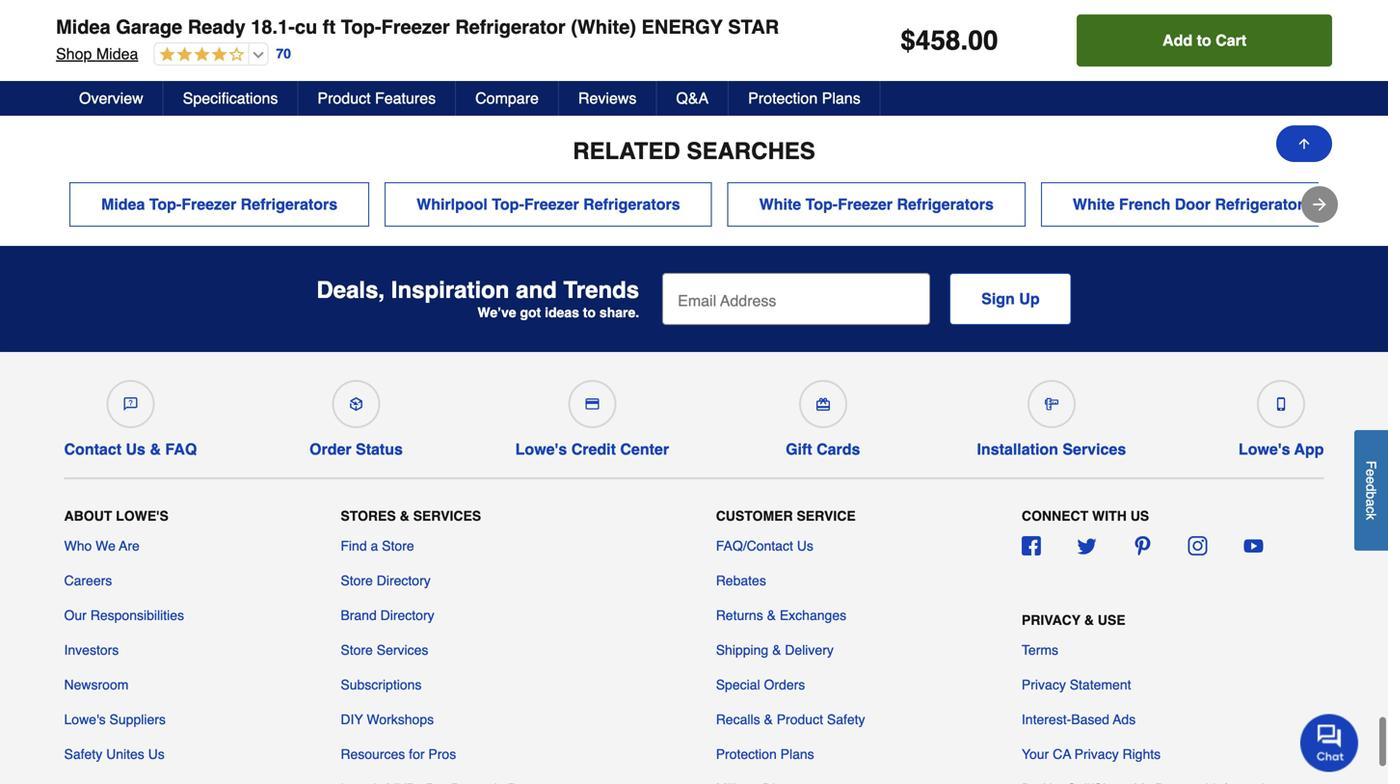 Task type: locate. For each thing, give the bounding box(es) containing it.
plans for protection plans link
[[781, 747, 815, 762]]

lowe's app link
[[1239, 373, 1325, 459]]

1 vertical spatial product
[[777, 712, 824, 727]]

midea inside "link"
[[101, 196, 145, 213]]

product left features on the top of the page
[[318, 89, 371, 107]]

protection plans up searches
[[749, 89, 861, 107]]

who we are link
[[64, 537, 140, 556]]

0 vertical spatial protection
[[749, 89, 818, 107]]

privacy right ca
[[1075, 747, 1119, 762]]

lowe's inside lowe's app link
[[1239, 441, 1291, 458]]

mobile image
[[1275, 398, 1289, 411]]

1 horizontal spatial safety
[[827, 712, 866, 727]]

rights
[[1123, 747, 1161, 762]]

star
[[728, 16, 780, 38]]

0 vertical spatial a
[[1364, 499, 1380, 506]]

connect with us
[[1022, 509, 1150, 524]]

0 vertical spatial plans
[[822, 89, 861, 107]]

find
[[341, 538, 367, 554]]

lowe's inside lowe's suppliers link
[[64, 712, 106, 727]]

2 add to cart link from the left
[[271, 1, 456, 44]]

safety
[[827, 712, 866, 727], [64, 747, 102, 762]]

lowe's inside 'lowe's credit center' link
[[516, 441, 567, 458]]

& left delivery
[[773, 643, 782, 658]]

1 vertical spatial a
[[371, 538, 378, 554]]

privacy up terms
[[1022, 613, 1081, 628]]

& left use
[[1085, 613, 1095, 628]]

pickup image
[[350, 398, 363, 411]]

features
[[375, 89, 436, 107]]

midea top-freezer refrigerators
[[101, 196, 338, 213]]

store down brand in the bottom of the page
[[341, 643, 373, 658]]

1 vertical spatial store
[[341, 573, 373, 589]]

0 horizontal spatial plans
[[781, 747, 815, 762]]

e up d
[[1364, 469, 1380, 476]]

responsibilities
[[90, 608, 184, 623]]

protection plans for protection plans link
[[716, 747, 815, 762]]

protection down recalls
[[716, 747, 777, 762]]

french
[[1120, 196, 1171, 213]]

1 refrigerators from the left
[[241, 196, 338, 213]]

protection plans down recalls & product safety link
[[716, 747, 815, 762]]

us for contact
[[126, 441, 146, 458]]

1 vertical spatial plans
[[781, 747, 815, 762]]

2 refrigerators from the left
[[584, 196, 681, 213]]

2 white from the left
[[1073, 196, 1115, 213]]

services up connect with us
[[1063, 441, 1127, 458]]

investors
[[64, 643, 119, 658]]

freezer for whirlpool top-freezer refrigerators
[[524, 196, 579, 213]]

connect
[[1022, 509, 1089, 524]]

order status link
[[310, 373, 403, 459]]

and
[[516, 277, 557, 304]]

us
[[126, 441, 146, 458], [797, 538, 814, 554], [148, 747, 165, 762]]

4.2 stars image
[[155, 46, 244, 64]]

returns & exchanges
[[716, 608, 847, 623]]

k
[[1364, 513, 1380, 520]]

freezer inside white top-freezer refrigerators link
[[838, 196, 893, 213]]

services up the find a store
[[413, 509, 481, 524]]

customer care image
[[124, 398, 137, 411]]

us right the contact
[[126, 441, 146, 458]]

shipping
[[716, 643, 769, 658]]

gift card image
[[817, 398, 830, 411]]

lowe's left "credit"
[[516, 441, 567, 458]]

safety down delivery
[[827, 712, 866, 727]]

whirlpool top-freezer refrigerators
[[417, 196, 681, 213]]

store up brand in the bottom of the page
[[341, 573, 373, 589]]

0 horizontal spatial safety
[[64, 747, 102, 762]]

customer service
[[716, 509, 856, 524]]

who
[[64, 538, 92, 554]]

delivery
[[785, 643, 834, 658]]

2 horizontal spatial us
[[797, 538, 814, 554]]

order
[[310, 441, 352, 458]]

subscriptions link
[[341, 675, 422, 695]]

contact us & faq link
[[64, 373, 197, 459]]

1 vertical spatial safety
[[64, 747, 102, 762]]

arrow up image
[[1297, 136, 1313, 151]]

midea garage ready 18.1-cu ft top-freezer refrigerator (white) energy star
[[56, 16, 780, 38]]

a right find
[[371, 538, 378, 554]]

0 vertical spatial directory
[[377, 573, 431, 589]]

installation services link
[[978, 373, 1127, 459]]

to inside deals, inspiration and trends we've got ideas to share.
[[583, 305, 596, 320]]

0 vertical spatial store
[[382, 538, 414, 554]]

lowe's down newsroom
[[64, 712, 106, 727]]

protection plans inside button
[[749, 89, 861, 107]]

service
[[797, 509, 856, 524]]

youtube image
[[1245, 537, 1264, 556]]

add to cart button
[[1078, 14, 1333, 67]]

special orders link
[[716, 675, 806, 695]]

1 vertical spatial protection
[[716, 747, 777, 762]]

directory down store directory link
[[381, 608, 435, 623]]

0 vertical spatial safety
[[827, 712, 866, 727]]

2 vertical spatial privacy
[[1075, 747, 1119, 762]]

use
[[1098, 613, 1126, 628]]

0 horizontal spatial us
[[126, 441, 146, 458]]

&
[[150, 441, 161, 458], [400, 509, 410, 524], [767, 608, 776, 623], [1085, 613, 1095, 628], [773, 643, 782, 658], [764, 712, 773, 727]]

lowe's
[[516, 441, 567, 458], [1239, 441, 1291, 458], [116, 509, 169, 524], [64, 712, 106, 727]]

& right recalls
[[764, 712, 773, 727]]

careers link
[[64, 571, 112, 591]]

protection
[[749, 89, 818, 107], [716, 747, 777, 762]]

0 vertical spatial midea
[[56, 16, 111, 38]]

safety inside safety unites us link
[[64, 747, 102, 762]]

6 add to cart link from the left
[[1148, 1, 1333, 44]]

unites
[[106, 747, 144, 762]]

directory up brand directory
[[377, 573, 431, 589]]

services
[[1063, 441, 1127, 458], [413, 509, 481, 524], [377, 643, 429, 658]]

credit
[[572, 441, 616, 458]]

& for privacy & use
[[1085, 613, 1095, 628]]

0 vertical spatial privacy
[[1022, 613, 1081, 628]]

store
[[382, 538, 414, 554], [341, 573, 373, 589], [341, 643, 373, 658]]

facebook image
[[1022, 537, 1042, 556]]

plans inside button
[[822, 89, 861, 107]]

faq/contact
[[716, 538, 794, 554]]

freezer
[[381, 16, 450, 38], [182, 196, 236, 213], [524, 196, 579, 213], [838, 196, 893, 213]]

contact us & faq
[[64, 441, 197, 458]]

refrigerators for midea top-freezer refrigerators
[[241, 196, 338, 213]]

store down the stores & services
[[382, 538, 414, 554]]

lowe's up 'are'
[[116, 509, 169, 524]]

lowe's credit center
[[516, 441, 669, 458]]

458
[[916, 25, 961, 56]]

pinterest image
[[1133, 537, 1153, 556]]

lowe's left app
[[1239, 441, 1291, 458]]

services down brand directory link
[[377, 643, 429, 658]]

4 refrigerators from the left
[[1216, 196, 1313, 213]]

0 vertical spatial us
[[126, 441, 146, 458]]

0 vertical spatial protection plans
[[749, 89, 861, 107]]

refrigerators inside "link"
[[241, 196, 338, 213]]

f e e d b a c k
[[1364, 461, 1380, 520]]

protection plans for protection plans button
[[749, 89, 861, 107]]

1 horizontal spatial plans
[[822, 89, 861, 107]]

1 vertical spatial midea
[[96, 45, 138, 63]]

top- for white top-freezer refrigerators
[[806, 196, 838, 213]]

lowe's for lowe's suppliers
[[64, 712, 106, 727]]

sign up button
[[950, 273, 1072, 325]]

add to cart
[[108, 15, 180, 32], [328, 15, 400, 32], [547, 15, 619, 32], [766, 15, 838, 32], [985, 15, 1057, 32], [1205, 15, 1277, 32], [1163, 31, 1247, 49]]

1 horizontal spatial a
[[1364, 499, 1380, 506]]

freezer inside midea top-freezer refrigerators "link"
[[182, 196, 236, 213]]

1 horizontal spatial white
[[1073, 196, 1115, 213]]

2 vertical spatial store
[[341, 643, 373, 658]]

privacy for privacy statement
[[1022, 677, 1067, 693]]

top- inside "link"
[[149, 196, 182, 213]]

0 vertical spatial product
[[318, 89, 371, 107]]

(white)
[[571, 16, 637, 38]]

0 horizontal spatial a
[[371, 538, 378, 554]]

store for directory
[[341, 573, 373, 589]]

q&a
[[677, 89, 709, 107]]

us right unites
[[148, 747, 165, 762]]

2 vertical spatial us
[[148, 747, 165, 762]]

about
[[64, 509, 112, 524]]

directory
[[377, 573, 431, 589], [381, 608, 435, 623]]

1 e from the top
[[1364, 469, 1380, 476]]

energy
[[642, 16, 723, 38]]

top- for midea top-freezer refrigerators
[[149, 196, 182, 213]]

e up b
[[1364, 476, 1380, 484]]

white for white top-freezer refrigerators
[[760, 196, 802, 213]]

Email Address email field
[[663, 273, 931, 325]]

resources for pros link
[[341, 745, 456, 764]]

lowe's suppliers
[[64, 712, 166, 727]]

1 horizontal spatial product
[[777, 712, 824, 727]]

our
[[64, 608, 87, 623]]

find a store
[[341, 538, 414, 554]]

protection inside button
[[749, 89, 818, 107]]

1 vertical spatial privacy
[[1022, 677, 1067, 693]]

lowe's for lowe's app
[[1239, 441, 1291, 458]]

based
[[1072, 712, 1110, 727]]

whirlpool top-freezer refrigerators link
[[385, 183, 712, 227]]

protection for protection plans button
[[749, 89, 818, 107]]

e
[[1364, 469, 1380, 476], [1364, 476, 1380, 484]]

0 horizontal spatial product
[[318, 89, 371, 107]]

1 white from the left
[[760, 196, 802, 213]]

& right returns
[[767, 608, 776, 623]]

.
[[961, 25, 969, 56]]

midea for midea garage ready 18.1-cu ft top-freezer refrigerator (white) energy star
[[56, 16, 111, 38]]

white down searches
[[760, 196, 802, 213]]

got
[[520, 305, 541, 320]]

0 vertical spatial services
[[1063, 441, 1127, 458]]

services for store services
[[377, 643, 429, 658]]

us down customer service at the bottom right
[[797, 538, 814, 554]]

& right stores
[[400, 509, 410, 524]]

freezer inside whirlpool top-freezer refrigerators link
[[524, 196, 579, 213]]

2 vertical spatial services
[[377, 643, 429, 658]]

overview button
[[60, 81, 164, 116]]

a up k
[[1364, 499, 1380, 506]]

sign up
[[982, 290, 1040, 308]]

are
[[119, 538, 140, 554]]

faq/contact us link
[[716, 537, 814, 556]]

plans
[[822, 89, 861, 107], [781, 747, 815, 762]]

0 horizontal spatial white
[[760, 196, 802, 213]]

store services
[[341, 643, 429, 658]]

recalls & product safety link
[[716, 710, 866, 729]]

00
[[969, 25, 999, 56]]

credit card image
[[586, 398, 599, 411]]

1 vertical spatial protection plans
[[716, 747, 815, 762]]

1 vertical spatial us
[[797, 538, 814, 554]]

safety left unites
[[64, 747, 102, 762]]

privacy up interest-
[[1022, 677, 1067, 693]]

whirlpool
[[417, 196, 488, 213]]

1 vertical spatial directory
[[381, 608, 435, 623]]

your ca privacy rights
[[1022, 747, 1161, 762]]

3 refrigerators from the left
[[897, 196, 994, 213]]

product down orders
[[777, 712, 824, 727]]

newsroom
[[64, 677, 129, 693]]

70
[[276, 46, 291, 61]]

white left french
[[1073, 196, 1115, 213]]

sign
[[982, 290, 1015, 308]]

add to cart link
[[52, 1, 237, 44], [271, 1, 456, 44], [491, 1, 675, 44], [710, 1, 894, 44], [929, 1, 1114, 44], [1148, 1, 1333, 44]]

a
[[1364, 499, 1380, 506], [371, 538, 378, 554]]

protection up searches
[[749, 89, 818, 107]]

cart
[[152, 15, 180, 32], [371, 15, 400, 32], [591, 15, 619, 32], [810, 15, 838, 32], [1029, 15, 1057, 32], [1248, 15, 1277, 32], [1216, 31, 1247, 49]]

4 add to cart link from the left
[[710, 1, 894, 44]]

2 vertical spatial midea
[[101, 196, 145, 213]]



Task type: vqa. For each thing, say whether or not it's contained in the screenshot.
2021 for questions
no



Task type: describe. For each thing, give the bounding box(es) containing it.
terms
[[1022, 643, 1059, 658]]

deals, inspiration and trends we've got ideas to share.
[[317, 277, 640, 320]]

orders
[[764, 677, 806, 693]]

& for returns & exchanges
[[767, 608, 776, 623]]

2 e from the top
[[1364, 476, 1380, 484]]

twitter image
[[1078, 537, 1097, 556]]

refrigerators for white top-freezer refrigerators
[[897, 196, 994, 213]]

recalls
[[716, 712, 761, 727]]

c
[[1364, 506, 1380, 513]]

rebates link
[[716, 571, 767, 591]]

diy
[[341, 712, 363, 727]]

lowe's suppliers link
[[64, 710, 166, 729]]

& for recalls & product safety
[[764, 712, 773, 727]]

returns & exchanges link
[[716, 606, 847, 625]]

us for faq/contact
[[797, 538, 814, 554]]

plans for protection plans button
[[822, 89, 861, 107]]

brand directory link
[[341, 606, 435, 625]]

careers
[[64, 573, 112, 589]]

add inside button
[[1163, 31, 1193, 49]]

center
[[621, 441, 669, 458]]

special orders
[[716, 677, 806, 693]]

cart inside button
[[1216, 31, 1247, 49]]

safety inside recalls & product safety link
[[827, 712, 866, 727]]

privacy statement
[[1022, 677, 1132, 693]]

faq
[[165, 441, 197, 458]]

pros
[[429, 747, 456, 762]]

our responsibilities
[[64, 608, 184, 623]]

gift
[[786, 441, 813, 458]]

midea for midea top-freezer refrigerators
[[101, 196, 145, 213]]

faq/contact us
[[716, 538, 814, 554]]

us
[[1131, 509, 1150, 524]]

1 horizontal spatial us
[[148, 747, 165, 762]]

ft
[[323, 16, 336, 38]]

inspiration
[[391, 277, 510, 304]]

instagram image
[[1189, 537, 1208, 556]]

d
[[1364, 484, 1380, 491]]

interest-
[[1022, 712, 1072, 727]]

terms link
[[1022, 641, 1059, 660]]

share.
[[600, 305, 640, 320]]

& for stores & services
[[400, 509, 410, 524]]

add to cart inside button
[[1163, 31, 1247, 49]]

lowe's for lowe's credit center
[[516, 441, 567, 458]]

compare
[[476, 89, 539, 107]]

5 add to cart link from the left
[[929, 1, 1114, 44]]

white french door refrigerators link
[[1042, 183, 1345, 227]]

our responsibilities link
[[64, 606, 184, 625]]

protection plans link
[[716, 745, 815, 764]]

reviews button
[[559, 81, 657, 116]]

arrow right image
[[1311, 195, 1330, 214]]

trends
[[564, 277, 640, 304]]

privacy & use
[[1022, 613, 1126, 628]]

cards
[[817, 441, 861, 458]]

lowe's credit center link
[[516, 373, 669, 459]]

brand directory
[[341, 608, 435, 623]]

protection for protection plans link
[[716, 747, 777, 762]]

directory for store directory
[[377, 573, 431, 589]]

ready
[[188, 16, 246, 38]]

special
[[716, 677, 761, 693]]

product inside recalls & product safety link
[[777, 712, 824, 727]]

white french door refrigerators
[[1073, 196, 1313, 213]]

3 add to cart link from the left
[[491, 1, 675, 44]]

your ca privacy rights link
[[1022, 745, 1161, 764]]

1 add to cart link from the left
[[52, 1, 237, 44]]

store directory link
[[341, 571, 431, 591]]

to inside button
[[1198, 31, 1212, 49]]

& left faq
[[150, 441, 161, 458]]

freezer for white top-freezer refrigerators
[[838, 196, 893, 213]]

q&a button
[[657, 81, 729, 116]]

investors link
[[64, 641, 119, 660]]

searches
[[687, 138, 816, 165]]

brand
[[341, 608, 377, 623]]

white top-freezer refrigerators link
[[728, 183, 1026, 227]]

midea top-freezer refrigerators link
[[69, 183, 370, 227]]

protection plans button
[[729, 81, 881, 116]]

refrigerators for white french door refrigerators
[[1216, 196, 1313, 213]]

f e e d b a c k button
[[1355, 430, 1389, 551]]

ads
[[1114, 712, 1136, 727]]

gift cards link
[[782, 373, 865, 459]]

refrigerators for whirlpool top-freezer refrigerators
[[584, 196, 681, 213]]

shop
[[56, 45, 92, 63]]

18.1-
[[251, 16, 295, 38]]

& for shipping & delivery
[[773, 643, 782, 658]]

freezer for midea top-freezer refrigerators
[[182, 196, 236, 213]]

for
[[409, 747, 425, 762]]

resources
[[341, 747, 405, 762]]

shipping & delivery
[[716, 643, 834, 658]]

suppliers
[[110, 712, 166, 727]]

directory for brand directory
[[381, 608, 435, 623]]

customer
[[716, 509, 793, 524]]

cu
[[295, 16, 318, 38]]

white for white french door refrigerators
[[1073, 196, 1115, 213]]

overview
[[79, 89, 143, 107]]

top- for whirlpool top-freezer refrigerators
[[492, 196, 524, 213]]

gift cards
[[786, 441, 861, 458]]

rebates
[[716, 573, 767, 589]]

shipping & delivery link
[[716, 641, 834, 660]]

statement
[[1070, 677, 1132, 693]]

resources for pros
[[341, 747, 456, 762]]

product inside product features button
[[318, 89, 371, 107]]

store directory
[[341, 573, 431, 589]]

store for services
[[341, 643, 373, 658]]

sign up form
[[663, 273, 1072, 325]]

chat invite button image
[[1301, 713, 1360, 772]]

your
[[1022, 747, 1050, 762]]

1 vertical spatial services
[[413, 509, 481, 524]]

refrigerator
[[455, 16, 566, 38]]

contact
[[64, 441, 122, 458]]

safety unites us link
[[64, 745, 165, 764]]

a inside button
[[1364, 499, 1380, 506]]

privacy for privacy & use
[[1022, 613, 1081, 628]]

dimensions image
[[1045, 398, 1059, 411]]

services for installation services
[[1063, 441, 1127, 458]]

stores
[[341, 509, 396, 524]]

order status
[[310, 441, 403, 458]]

who we are
[[64, 538, 140, 554]]



